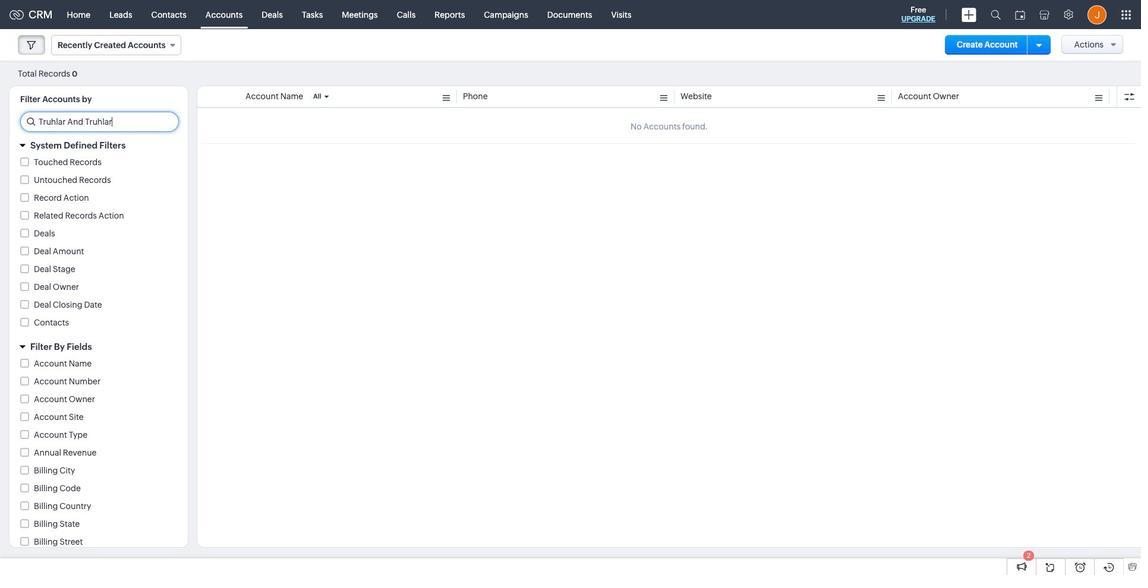 Task type: vqa. For each thing, say whether or not it's contained in the screenshot.
Other Modules "field"
no



Task type: describe. For each thing, give the bounding box(es) containing it.
search image
[[991, 10, 1001, 20]]

Search text field
[[21, 112, 178, 131]]

profile element
[[1081, 0, 1114, 29]]

create menu image
[[962, 7, 977, 22]]

create menu element
[[955, 0, 984, 29]]



Task type: locate. For each thing, give the bounding box(es) containing it.
calendar image
[[1015, 10, 1026, 19]]

logo image
[[10, 10, 24, 19]]

None field
[[51, 35, 181, 55]]

profile image
[[1088, 5, 1107, 24]]

search element
[[984, 0, 1008, 29]]



